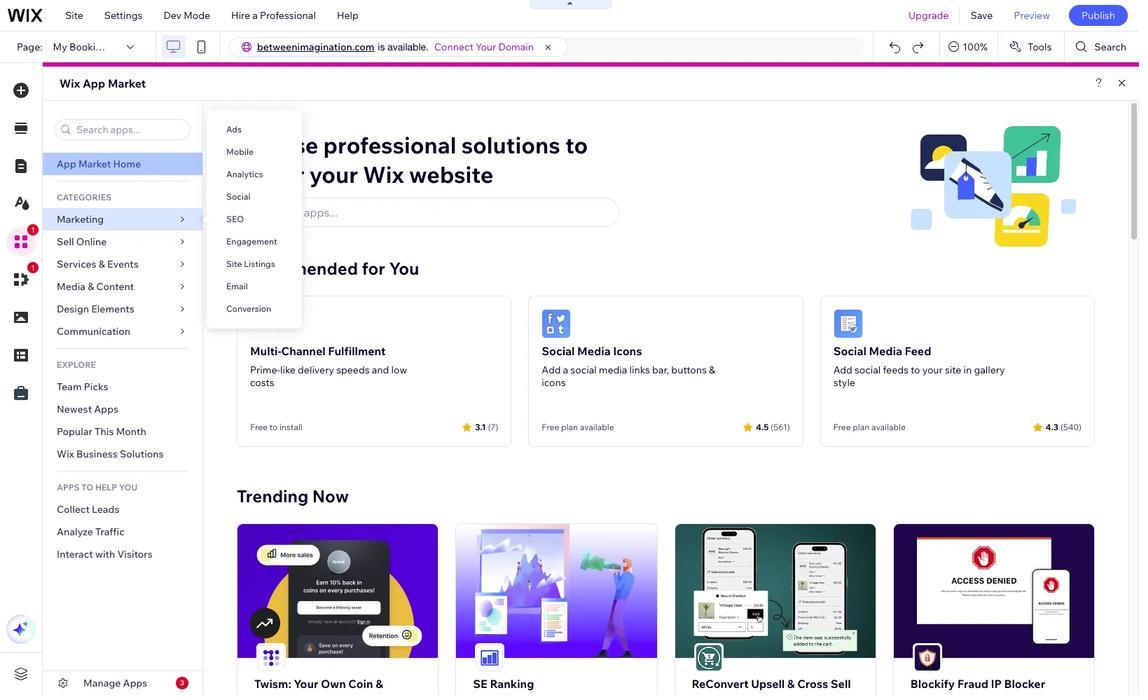 Task type: describe. For each thing, give the bounding box(es) containing it.
power
[[237, 160, 305, 189]]

collect leads
[[57, 503, 119, 516]]

explore
[[57, 360, 96, 370]]

analytics link
[[207, 163, 302, 186]]

services
[[57, 258, 96, 271]]

services & events link
[[43, 253, 203, 275]]

rewards
[[254, 694, 301, 695]]

social link
[[207, 186, 302, 208]]

picks
[[84, 381, 108, 393]]

connect
[[434, 41, 474, 53]]

0 vertical spatial a
[[252, 9, 258, 22]]

wix for wix business solutions
[[57, 448, 74, 460]]

your inside the choose professional solutions to power your wix website
[[310, 160, 358, 189]]

elements
[[91, 303, 134, 315]]

solutions
[[462, 131, 560, 159]]

0 vertical spatial search apps... field
[[72, 120, 186, 139]]

reconvert upsell & cross sell poster image
[[675, 524, 876, 658]]

site listings link
[[207, 253, 302, 275]]

manage apps
[[83, 677, 147, 690]]

twism:
[[254, 677, 291, 691]]

apps
[[57, 482, 80, 493]]

email
[[226, 281, 248, 292]]

blocker
[[1005, 677, 1046, 691]]

site for site
[[65, 9, 83, 22]]

domain
[[499, 41, 534, 53]]

recommended for you
[[237, 258, 419, 279]]

communication link
[[43, 320, 203, 343]]

0 vertical spatial app
[[83, 76, 105, 90]]

blockify fraud ip blocker icon image
[[914, 645, 941, 671]]

se ranking
[[473, 677, 534, 691]]

search button
[[1065, 32, 1140, 62]]

social media icons add a social media links bar, buttons & icons
[[542, 344, 716, 389]]

multi-channel fulfillment logo image
[[250, 309, 280, 338]]

fraud
[[958, 677, 989, 691]]

interact
[[57, 548, 93, 561]]

wix app market
[[60, 76, 146, 90]]

business
[[76, 448, 118, 460]]

popular this month link
[[43, 420, 203, 443]]

popular
[[57, 425, 92, 438]]

prime-
[[250, 364, 280, 376]]

twism: your own coin & rewards icon image
[[258, 645, 285, 671]]

social media icons logo image
[[542, 309, 571, 338]]

sell online link
[[43, 231, 203, 253]]

(561)
[[771, 422, 790, 432]]

in
[[964, 364, 972, 376]]

fulfillment
[[328, 344, 386, 358]]

analyze
[[57, 526, 93, 538]]

a inside social media icons add a social media links bar, buttons & icons
[[563, 364, 569, 376]]

twism: your own coin & rewards
[[254, 677, 383, 695]]

2 1 button from the top
[[6, 262, 39, 294]]

settings
[[104, 9, 143, 22]]

month
[[116, 425, 146, 438]]

apps for manage apps
[[123, 677, 147, 690]]

popular this month
[[57, 425, 146, 438]]

trending now
[[237, 486, 349, 507]]

3
[[180, 678, 184, 688]]

choose
[[237, 131, 318, 159]]

1 vertical spatial sell
[[831, 677, 851, 691]]

& inside twism: your own coin & rewards
[[376, 677, 383, 691]]

marketing
[[57, 213, 104, 226]]

free plan available for icons
[[542, 422, 614, 432]]

betweenimagination.com
[[257, 41, 375, 53]]

professional
[[260, 9, 316, 22]]

hire
[[231, 9, 250, 22]]

social inside "social media feed add social feeds to your site in gallery style"
[[855, 364, 881, 376]]

listings
[[244, 259, 275, 269]]

wix business solutions
[[57, 448, 164, 460]]

choose professional solutions to power your wix website
[[237, 131, 588, 189]]

0 horizontal spatial social
[[226, 191, 251, 202]]

1 for second the 1 button from the bottom of the page
[[31, 226, 35, 234]]

preview button
[[1004, 0, 1061, 31]]

events
[[107, 258, 139, 271]]

seo link
[[207, 208, 302, 231]]

design
[[57, 303, 89, 315]]

upsell
[[751, 677, 785, 691]]

reconvert upsell & cross sell
[[692, 677, 851, 691]]

apps for newest apps
[[94, 403, 118, 416]]

publish button
[[1069, 5, 1128, 26]]

dev
[[164, 9, 182, 22]]

communication
[[57, 325, 133, 338]]

1 1 button from the top
[[6, 224, 39, 257]]

your inside "social media feed add social feeds to your site in gallery style"
[[923, 364, 943, 376]]

email link
[[207, 275, 302, 298]]

0 horizontal spatial to
[[270, 422, 278, 432]]

social media feed add social feeds to your site in gallery style
[[834, 344, 1005, 389]]

bar,
[[652, 364, 669, 376]]

add for social media feed
[[834, 364, 853, 376]]

dev mode
[[164, 9, 210, 22]]

feeds
[[883, 364, 909, 376]]

online
[[76, 235, 107, 248]]

newest apps link
[[43, 398, 203, 420]]

content
[[96, 280, 134, 293]]

reconvert upsell & cross sell icon image
[[696, 645, 722, 671]]

mobile
[[226, 146, 254, 157]]

engagement link
[[207, 231, 302, 253]]

my
[[53, 41, 67, 53]]

design elements
[[57, 303, 134, 315]]

to inside the choose professional solutions to power your wix website
[[566, 131, 588, 159]]

engagement
[[226, 236, 277, 247]]

marketing link
[[43, 208, 203, 231]]

mode
[[184, 9, 210, 22]]

leads
[[92, 503, 119, 516]]

& inside social media icons add a social media links bar, buttons & icons
[[709, 364, 716, 376]]

add for social media icons
[[542, 364, 561, 376]]

3.1
[[475, 422, 486, 432]]

media for social media icons
[[578, 344, 611, 358]]

tools
[[1028, 41, 1052, 53]]

4.3 (540)
[[1046, 422, 1082, 432]]



Task type: vqa. For each thing, say whether or not it's contained in the screenshot.


Task type: locate. For each thing, give the bounding box(es) containing it.
conversion link
[[207, 298, 302, 320]]

like
[[280, 364, 296, 376]]

site
[[945, 364, 962, 376]]

1 vertical spatial search apps... field
[[261, 198, 613, 226]]

1 horizontal spatial free
[[542, 422, 559, 432]]

help
[[95, 482, 117, 493]]

social for social media feed
[[834, 344, 867, 358]]

analyze traffic link
[[43, 521, 203, 543]]

0 horizontal spatial media
[[57, 280, 86, 293]]

1 horizontal spatial app
[[83, 76, 105, 90]]

1 horizontal spatial social
[[542, 344, 575, 358]]

(540)
[[1061, 422, 1082, 432]]

& up design elements
[[88, 280, 94, 293]]

free to install
[[250, 422, 303, 432]]

plan down style
[[853, 422, 870, 432]]

tools button
[[999, 32, 1065, 62]]

3 free from the left
[[834, 422, 851, 432]]

costs
[[250, 376, 275, 389]]

2 free plan available from the left
[[834, 422, 906, 432]]

a right hire
[[252, 9, 258, 22]]

free for multi-channel fulfillment
[[250, 422, 268, 432]]

market left home
[[78, 158, 111, 170]]

1 vertical spatial 1 button
[[6, 262, 39, 294]]

0 vertical spatial 1 button
[[6, 224, 39, 257]]

your left domain
[[476, 41, 496, 53]]

media up design
[[57, 280, 86, 293]]

available down media on the right of the page
[[580, 422, 614, 432]]

1 horizontal spatial media
[[578, 344, 611, 358]]

site for site listings
[[226, 259, 242, 269]]

2 add from the left
[[834, 364, 853, 376]]

free left install
[[250, 422, 268, 432]]

0 horizontal spatial social
[[571, 364, 597, 376]]

search apps... field down website
[[261, 198, 613, 226]]

gallery
[[974, 364, 1005, 376]]

wix for wix app market
[[60, 76, 80, 90]]

2 vertical spatial to
[[270, 422, 278, 432]]

save
[[971, 9, 993, 22]]

social left media on the right of the page
[[571, 364, 597, 376]]

1 vertical spatial apps
[[123, 677, 147, 690]]

to inside "social media feed add social feeds to your site in gallery style"
[[911, 364, 921, 376]]

sell online
[[57, 235, 107, 248]]

0 vertical spatial your
[[310, 160, 358, 189]]

conversion
[[226, 303, 271, 314]]

wix
[[60, 76, 80, 90], [363, 160, 404, 189], [57, 448, 74, 460]]

100%
[[963, 41, 988, 53]]

your inside twism: your own coin & rewards
[[294, 677, 319, 691]]

free down "icons"
[[542, 422, 559, 432]]

0 horizontal spatial free plan available
[[542, 422, 614, 432]]

to left install
[[270, 422, 278, 432]]

1 button left services
[[6, 262, 39, 294]]

seo
[[226, 214, 244, 224]]

sell up services
[[57, 235, 74, 248]]

social inside "social media feed add social feeds to your site in gallery style"
[[834, 344, 867, 358]]

social for social media icons
[[542, 344, 575, 358]]

free down style
[[834, 422, 851, 432]]

2 social from the left
[[855, 364, 881, 376]]

wix business solutions link
[[43, 443, 203, 465]]

style
[[834, 376, 856, 389]]

social up the seo
[[226, 191, 251, 202]]

0 vertical spatial apps
[[94, 403, 118, 416]]

1 horizontal spatial free plan available
[[834, 422, 906, 432]]

free for social media icons
[[542, 422, 559, 432]]

market down bookings
[[108, 76, 146, 90]]

visitors
[[117, 548, 153, 561]]

your right power
[[310, 160, 358, 189]]

0 horizontal spatial free
[[250, 422, 268, 432]]

1 add from the left
[[542, 364, 561, 376]]

1 horizontal spatial a
[[563, 364, 569, 376]]

social media feed logo image
[[834, 309, 863, 338]]

team picks link
[[43, 376, 203, 398]]

1 horizontal spatial add
[[834, 364, 853, 376]]

0 horizontal spatial your
[[294, 677, 319, 691]]

media inside social media icons add a social media links bar, buttons & icons
[[578, 344, 611, 358]]

social inside social media icons add a social media links bar, buttons & icons
[[542, 344, 575, 358]]

wix inside the choose professional solutions to power your wix website
[[363, 160, 404, 189]]

sell right cross
[[831, 677, 851, 691]]

your left site
[[923, 364, 943, 376]]

1 free from the left
[[250, 422, 268, 432]]

0 vertical spatial to
[[566, 131, 588, 159]]

available down feeds
[[872, 422, 906, 432]]

your
[[476, 41, 496, 53], [294, 677, 319, 691]]

wix down professional
[[363, 160, 404, 189]]

preview
[[1014, 9, 1050, 22]]

se ranking icon image
[[477, 645, 503, 671]]

2 1 from the top
[[31, 264, 35, 272]]

& inside media & content link
[[88, 280, 94, 293]]

media & content link
[[43, 275, 203, 298]]

free plan available down style
[[834, 422, 906, 432]]

interact with visitors link
[[43, 543, 203, 566]]

& right buttons
[[709, 364, 716, 376]]

1 vertical spatial your
[[923, 364, 943, 376]]

1 horizontal spatial plan
[[853, 422, 870, 432]]

1 social from the left
[[571, 364, 597, 376]]

you
[[389, 258, 419, 279]]

3.1 (7)
[[475, 422, 499, 432]]

app down bookings
[[83, 76, 105, 90]]

1 horizontal spatial social
[[855, 364, 881, 376]]

free plan available for feed
[[834, 422, 906, 432]]

recommended
[[237, 258, 358, 279]]

available for icons
[[580, 422, 614, 432]]

1 horizontal spatial site
[[226, 259, 242, 269]]

upgrade
[[909, 9, 949, 22]]

2 horizontal spatial media
[[869, 344, 903, 358]]

social inside social media icons add a social media links bar, buttons & icons
[[571, 364, 597, 376]]

1 available from the left
[[580, 422, 614, 432]]

own
[[321, 677, 346, 691]]

newest
[[57, 403, 92, 416]]

1 horizontal spatial to
[[566, 131, 588, 159]]

media & content
[[57, 280, 134, 293]]

site up my bookings
[[65, 9, 83, 22]]

add down social media icons logo
[[542, 364, 561, 376]]

se ranking poster image
[[456, 524, 657, 658]]

0 horizontal spatial apps
[[94, 403, 118, 416]]

ranking
[[490, 677, 534, 691]]

you
[[119, 482, 138, 493]]

1 vertical spatial wix
[[363, 160, 404, 189]]

1 vertical spatial a
[[563, 364, 569, 376]]

1 horizontal spatial sell
[[831, 677, 851, 691]]

1 horizontal spatial search apps... field
[[261, 198, 613, 226]]

add inside "social media feed add social feeds to your site in gallery style"
[[834, 364, 853, 376]]

is available. connect your domain
[[378, 41, 534, 53]]

0 vertical spatial 1
[[31, 226, 35, 234]]

Search apps... field
[[72, 120, 186, 139], [261, 198, 613, 226]]

free
[[250, 422, 268, 432], [542, 422, 559, 432], [834, 422, 851, 432]]

2 vertical spatial wix
[[57, 448, 74, 460]]

plan down "icons"
[[561, 422, 578, 432]]

analyze traffic
[[57, 526, 125, 538]]

2 horizontal spatial free
[[834, 422, 851, 432]]

blockify fraud ip blocker
[[911, 677, 1046, 691]]

blockify fraud ip blocker poster image
[[894, 524, 1095, 658]]

a
[[252, 9, 258, 22], [563, 364, 569, 376]]

your left own
[[294, 677, 319, 691]]

my bookings
[[53, 41, 112, 53]]

0 vertical spatial wix
[[60, 76, 80, 90]]

0 horizontal spatial your
[[310, 160, 358, 189]]

1 plan from the left
[[561, 422, 578, 432]]

0 vertical spatial sell
[[57, 235, 74, 248]]

plan for social media icons
[[561, 422, 578, 432]]

site up email
[[226, 259, 242, 269]]

& left events at the left of page
[[99, 258, 105, 271]]

a down social media icons logo
[[563, 364, 569, 376]]

media up feeds
[[869, 344, 903, 358]]

media up media on the right of the page
[[578, 344, 611, 358]]

trending
[[237, 486, 309, 507]]

1 vertical spatial app
[[57, 158, 76, 170]]

1 horizontal spatial your
[[923, 364, 943, 376]]

1 left marketing
[[31, 226, 35, 234]]

1 for first the 1 button from the bottom
[[31, 264, 35, 272]]

to down feed
[[911, 364, 921, 376]]

speeds
[[336, 364, 370, 376]]

social down social media feed logo at the right top
[[834, 344, 867, 358]]

1 button
[[6, 224, 39, 257], [6, 262, 39, 294]]

cross
[[798, 677, 829, 691]]

available for feed
[[872, 422, 906, 432]]

ip
[[991, 677, 1002, 691]]

0 horizontal spatial app
[[57, 158, 76, 170]]

1 vertical spatial market
[[78, 158, 111, 170]]

plan for social media feed
[[853, 422, 870, 432]]

2 available from the left
[[872, 422, 906, 432]]

apps
[[94, 403, 118, 416], [123, 677, 147, 690]]

search apps... field up home
[[72, 120, 186, 139]]

newest apps
[[57, 403, 118, 416]]

add down social media feed logo at the right top
[[834, 364, 853, 376]]

with
[[95, 548, 115, 561]]

twism: your own coin & rewards poster image
[[238, 524, 438, 658]]

wix down the my
[[60, 76, 80, 90]]

1 vertical spatial 1
[[31, 264, 35, 272]]

0 horizontal spatial plan
[[561, 422, 578, 432]]

1 horizontal spatial your
[[476, 41, 496, 53]]

1 horizontal spatial available
[[872, 422, 906, 432]]

0 horizontal spatial sell
[[57, 235, 74, 248]]

1 vertical spatial site
[[226, 259, 242, 269]]

to right solutions
[[566, 131, 588, 159]]

free plan available
[[542, 422, 614, 432], [834, 422, 906, 432]]

wix down popular
[[57, 448, 74, 460]]

2 horizontal spatial to
[[911, 364, 921, 376]]

2 free from the left
[[542, 422, 559, 432]]

0 horizontal spatial a
[[252, 9, 258, 22]]

and
[[372, 364, 389, 376]]

professional
[[323, 131, 457, 159]]

media inside "social media feed add social feeds to your site in gallery style"
[[869, 344, 903, 358]]

app up categories
[[57, 158, 76, 170]]

services & events
[[57, 258, 139, 271]]

social
[[226, 191, 251, 202], [542, 344, 575, 358], [834, 344, 867, 358]]

free for social media feed
[[834, 422, 851, 432]]

feed
[[905, 344, 932, 358]]

0 vertical spatial your
[[476, 41, 496, 53]]

help
[[337, 9, 359, 22]]

2 horizontal spatial social
[[834, 344, 867, 358]]

social down social media icons logo
[[542, 344, 575, 358]]

delivery
[[298, 364, 334, 376]]

home
[[113, 158, 141, 170]]

1 vertical spatial your
[[294, 677, 319, 691]]

0 vertical spatial market
[[108, 76, 146, 90]]

media for social media feed
[[869, 344, 903, 358]]

1 button left sell online
[[6, 224, 39, 257]]

team picks
[[57, 381, 108, 393]]

social left feeds
[[855, 364, 881, 376]]

apps right manage
[[123, 677, 147, 690]]

1 free plan available from the left
[[542, 422, 614, 432]]

coin
[[349, 677, 373, 691]]

& inside services & events link
[[99, 258, 105, 271]]

0 horizontal spatial available
[[580, 422, 614, 432]]

add inside social media icons add a social media links bar, buttons & icons
[[542, 364, 561, 376]]

app market home
[[57, 158, 141, 170]]

1 vertical spatial to
[[911, 364, 921, 376]]

0 horizontal spatial site
[[65, 9, 83, 22]]

2 plan from the left
[[853, 422, 870, 432]]

& left cross
[[788, 677, 795, 691]]

free plan available down "icons"
[[542, 422, 614, 432]]

0 vertical spatial site
[[65, 9, 83, 22]]

0 horizontal spatial add
[[542, 364, 561, 376]]

ads link
[[207, 118, 302, 141]]

& right coin
[[376, 677, 383, 691]]

100% button
[[941, 32, 998, 62]]

1 left services
[[31, 264, 35, 272]]

icons
[[613, 344, 642, 358]]

bookings
[[69, 41, 112, 53]]

sell inside sell online link
[[57, 235, 74, 248]]

hire a professional
[[231, 9, 316, 22]]

0 horizontal spatial search apps... field
[[72, 120, 186, 139]]

low
[[391, 364, 407, 376]]

app market home link
[[43, 153, 203, 175]]

1 1 from the top
[[31, 226, 35, 234]]

apps up this
[[94, 403, 118, 416]]

&
[[99, 258, 105, 271], [88, 280, 94, 293], [709, 364, 716, 376], [376, 677, 383, 691], [788, 677, 795, 691]]

1 horizontal spatial apps
[[123, 677, 147, 690]]



